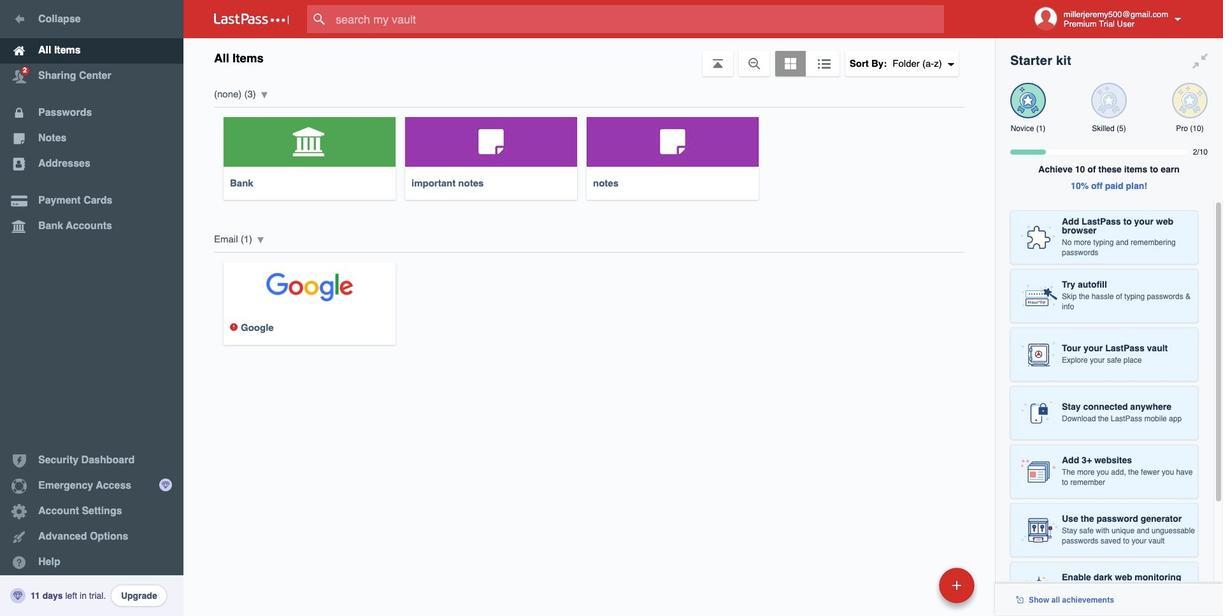 Task type: vqa. For each thing, say whether or not it's contained in the screenshot.
Search search field
yes



Task type: describe. For each thing, give the bounding box(es) containing it.
new item navigation
[[852, 565, 983, 617]]

main navigation navigation
[[0, 0, 184, 617]]

lastpass image
[[214, 13, 289, 25]]



Task type: locate. For each thing, give the bounding box(es) containing it.
new item element
[[852, 568, 980, 604]]

Search search field
[[307, 5, 969, 33]]

search my vault text field
[[307, 5, 969, 33]]

vault options navigation
[[184, 38, 996, 76]]



